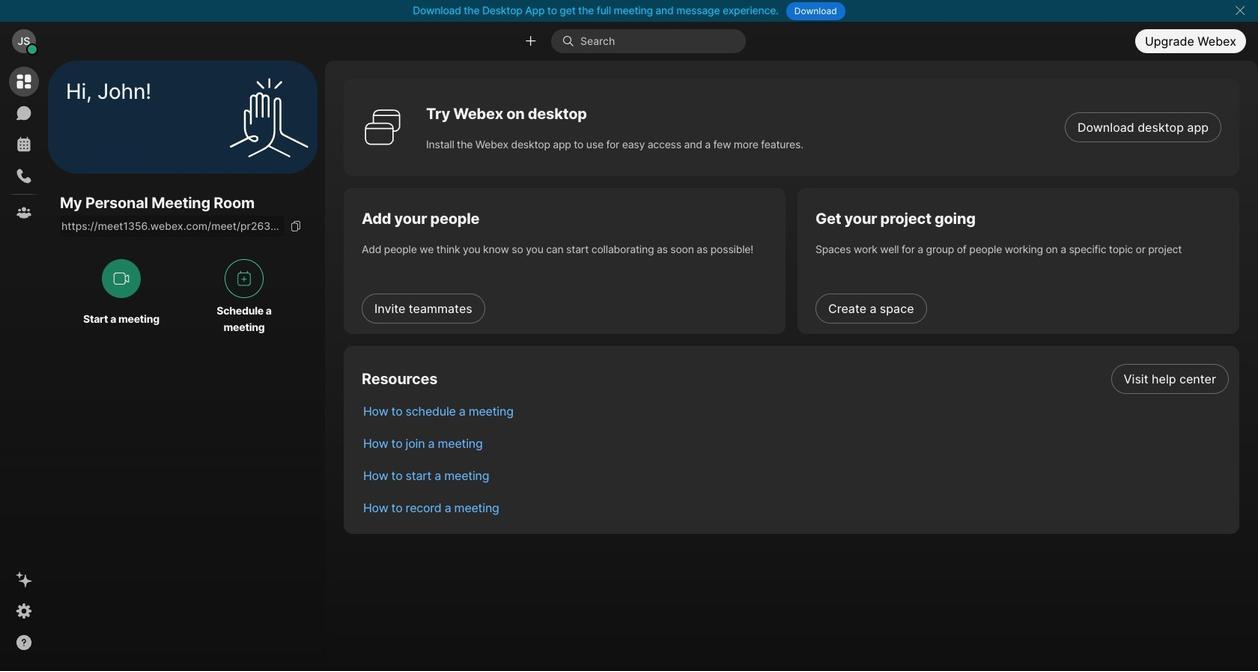 Task type: describe. For each thing, give the bounding box(es) containing it.
4 list item from the top
[[351, 459, 1239, 491]]

2 list item from the top
[[351, 395, 1239, 427]]

two hands high fiving image
[[224, 72, 314, 162]]

1 list item from the top
[[351, 362, 1239, 395]]

cancel_16 image
[[1234, 4, 1246, 16]]



Task type: locate. For each thing, give the bounding box(es) containing it.
list item
[[351, 362, 1239, 395], [351, 395, 1239, 427], [351, 427, 1239, 459], [351, 459, 1239, 491], [351, 491, 1239, 524]]

3 list item from the top
[[351, 427, 1239, 459]]

None text field
[[60, 216, 285, 237]]

navigation
[[0, 61, 48, 671]]

5 list item from the top
[[351, 491, 1239, 524]]

webex tab list
[[9, 67, 39, 228]]



